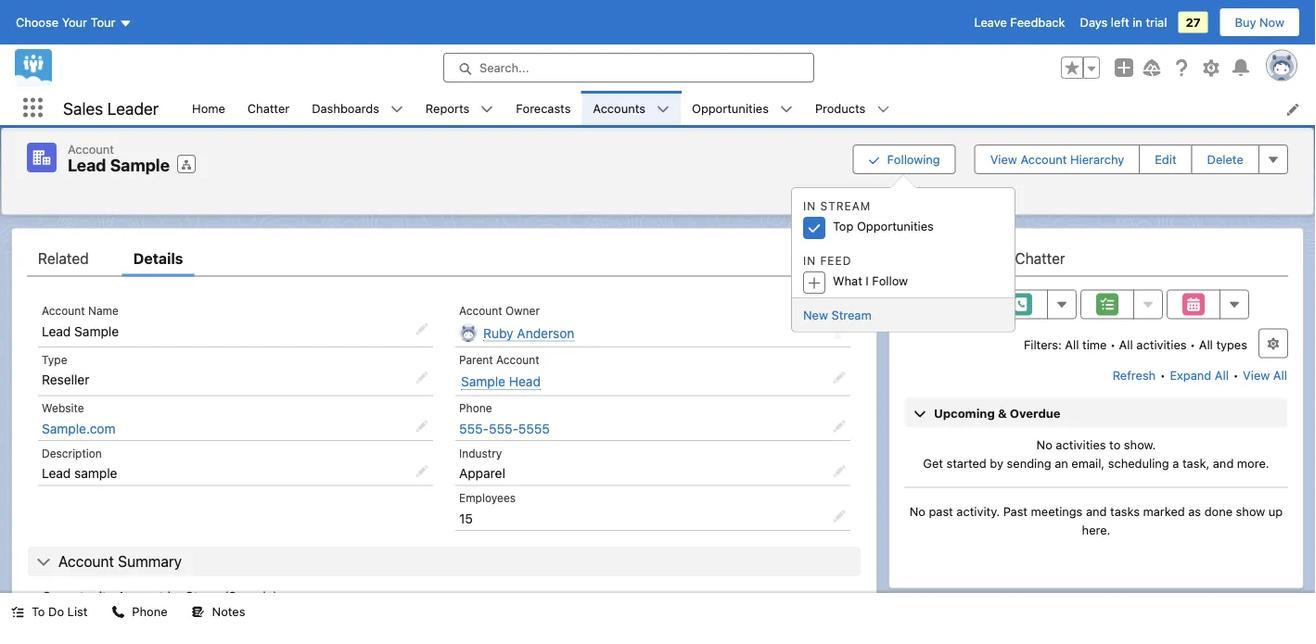 Task type: vqa. For each thing, say whether or not it's contained in the screenshot.
the leftmost and
yes



Task type: locate. For each thing, give the bounding box(es) containing it.
following
[[888, 152, 941, 166]]

started
[[947, 457, 987, 470]]

view all link
[[1243, 360, 1289, 390]]

group
[[1062, 57, 1101, 79]]

0 vertical spatial lead
[[68, 155, 106, 175]]

1 vertical spatial stream
[[832, 308, 872, 322]]

search...
[[480, 61, 529, 75]]

text default image inside 'account summary' dropdown button
[[36, 556, 51, 571]]

overdue
[[1010, 406, 1061, 420]]

view down types
[[1244, 368, 1271, 382]]

days left in trial
[[1081, 15, 1168, 29]]

owner
[[506, 305, 540, 318]]

&
[[998, 406, 1007, 420]]

no for activities
[[1037, 438, 1053, 452]]

buy
[[1236, 15, 1257, 29]]

1 horizontal spatial activities
[[1137, 338, 1187, 352]]

text default image left to
[[11, 606, 24, 619]]

account
[[68, 142, 114, 156], [1021, 152, 1067, 166], [42, 305, 85, 318], [459, 305, 503, 318], [496, 354, 540, 367], [58, 553, 114, 571]]

delete button
[[1192, 145, 1260, 174]]

tour
[[91, 15, 116, 29]]

text default image up the opportunity
[[36, 556, 51, 571]]

text default image inside notes button
[[192, 606, 205, 619]]

done
[[1205, 505, 1233, 519]]

by inside no activities to show. get started by sending an email, scheduling a task, and more.
[[990, 457, 1004, 470]]

0 vertical spatial and
[[1214, 457, 1234, 470]]

2 vertical spatial lead
[[42, 466, 71, 482]]

text default image down stage
[[192, 606, 205, 619]]

in left feed
[[804, 255, 817, 268]]

in
[[1133, 15, 1143, 29]]

no inside no activities to show. get started by sending an email, scheduling a task, and more.
[[1037, 438, 1053, 452]]

notes
[[212, 605, 245, 619]]

555-555-5555
[[459, 421, 550, 437]]

0 horizontal spatial text default image
[[112, 606, 125, 619]]

edit button
[[1140, 145, 1193, 174]]

lead up type
[[42, 324, 71, 339]]

sample head link
[[461, 373, 541, 392]]

0 horizontal spatial opportunities
[[692, 101, 769, 115]]

0 vertical spatial in
[[804, 200, 817, 213]]

now
[[1260, 15, 1285, 29]]

new
[[804, 308, 829, 322]]

0 horizontal spatial view
[[991, 152, 1018, 166]]

1 vertical spatial opportunities
[[857, 220, 934, 234]]

2 vertical spatial sample
[[461, 374, 506, 390]]

edit account name image
[[416, 323, 429, 336]]

summary
[[118, 553, 182, 571]]

products link
[[804, 91, 877, 125]]

text default image inside the products list item
[[877, 103, 890, 116]]

account owner
[[459, 305, 540, 318]]

phone button
[[101, 594, 179, 631]]

email,
[[1072, 457, 1105, 470]]

1 horizontal spatial view
[[1244, 368, 1271, 382]]

1 vertical spatial phone
[[132, 605, 168, 619]]

edit type image
[[416, 372, 429, 385]]

filters: all time • all activities • all types
[[1024, 338, 1248, 352]]

account inside dropdown button
[[58, 553, 114, 571]]

home
[[192, 101, 225, 115]]

0 vertical spatial opportunities
[[692, 101, 769, 115]]

chatter link right home
[[236, 91, 301, 125]]

no up sending
[[1037, 438, 1053, 452]]

stream
[[821, 200, 872, 213], [832, 308, 872, 322]]

chatter link up filters:
[[1016, 240, 1066, 277]]

no inside no past activity. past meetings and tasks marked as done show up here.
[[910, 505, 926, 519]]

sample down leader
[[110, 155, 170, 175]]

upcoming & overdue button
[[906, 399, 1288, 428]]

account down "sales"
[[68, 142, 114, 156]]

as
[[1189, 505, 1202, 519]]

and inside no activities to show. get started by sending an email, scheduling a task, and more.
[[1214, 457, 1234, 470]]

sample down name
[[74, 324, 119, 339]]

2 horizontal spatial text default image
[[877, 103, 890, 116]]

reports link
[[415, 91, 481, 125]]

555-
[[459, 421, 489, 437], [489, 421, 519, 437]]

all left time
[[1066, 338, 1080, 352]]

1 vertical spatial chatter link
[[1016, 240, 1066, 277]]

activities
[[1137, 338, 1187, 352], [1056, 438, 1107, 452]]

do
[[48, 605, 64, 619]]

edit
[[1155, 152, 1177, 166]]

1 in from the top
[[804, 200, 817, 213]]

in feed
[[804, 255, 852, 268]]

apparel
[[459, 466, 506, 482]]

0 vertical spatial sample
[[110, 155, 170, 175]]

following button
[[853, 145, 956, 174]]

5555
[[519, 421, 550, 437]]

0 horizontal spatial activities
[[1056, 438, 1107, 452]]

1 vertical spatial in
[[804, 255, 817, 268]]

to
[[1110, 438, 1121, 452]]

1 horizontal spatial and
[[1214, 457, 1234, 470]]

1 horizontal spatial chatter link
[[1016, 240, 1066, 277]]

0 vertical spatial by
[[990, 457, 1004, 470]]

related
[[38, 250, 89, 267]]

lead sample
[[68, 155, 170, 175], [42, 324, 119, 339]]

1 horizontal spatial opportunities
[[857, 220, 934, 234]]

(sample)
[[224, 589, 278, 605]]

0 vertical spatial phone
[[459, 402, 492, 415]]

1 horizontal spatial text default image
[[192, 606, 205, 619]]

account left name
[[42, 305, 85, 318]]

0 horizontal spatial phone
[[132, 605, 168, 619]]

0 vertical spatial no
[[1037, 438, 1053, 452]]

0 vertical spatial view
[[991, 152, 1018, 166]]

chatter right home
[[248, 101, 290, 115]]

1 vertical spatial text default image
[[36, 556, 51, 571]]

stream down 'what'
[[832, 308, 872, 322]]

account up head
[[496, 354, 540, 367]]

what
[[833, 275, 863, 289]]

account left hierarchy
[[1021, 152, 1067, 166]]

by left stage
[[168, 589, 182, 605]]

1 vertical spatial view
[[1244, 368, 1271, 382]]

• left expand
[[1161, 368, 1166, 382]]

past
[[1004, 505, 1028, 519]]

0 vertical spatial stream
[[821, 200, 872, 213]]

activities up refresh
[[1137, 338, 1187, 352]]

lead down "sales"
[[68, 155, 106, 175]]

sample for account name
[[74, 324, 119, 339]]

0 horizontal spatial chatter
[[248, 101, 290, 115]]

text default image
[[780, 103, 793, 116], [36, 556, 51, 571], [11, 606, 24, 619]]

by right started
[[990, 457, 1004, 470]]

edit website image
[[416, 420, 429, 433]]

employees
[[459, 492, 516, 505]]

sample down parent
[[461, 374, 506, 390]]

in for in feed
[[804, 255, 817, 268]]

0 vertical spatial chatter
[[248, 101, 290, 115]]

i
[[866, 275, 869, 289]]

account for account name
[[42, 305, 85, 318]]

lead sample down account name
[[42, 324, 119, 339]]

activities inside no activities to show. get started by sending an email, scheduling a task, and more.
[[1056, 438, 1107, 452]]

view
[[991, 152, 1018, 166], [1244, 368, 1271, 382]]

text default image for do
[[11, 606, 24, 619]]

edit industry image
[[833, 465, 846, 478]]

2 vertical spatial text default image
[[11, 606, 24, 619]]

upcoming & overdue
[[934, 406, 1061, 420]]

all left types
[[1200, 338, 1214, 352]]

view right following at the right
[[991, 152, 1018, 166]]

text default image inside 'to do list' button
[[11, 606, 24, 619]]

•
[[1111, 338, 1116, 352], [1191, 338, 1196, 352], [1161, 368, 1166, 382], [1234, 368, 1239, 382]]

and
[[1214, 457, 1234, 470], [1087, 505, 1107, 519]]

chatter inside list
[[248, 101, 290, 115]]

top opportunities
[[833, 220, 934, 234]]

in
[[804, 200, 817, 213], [804, 255, 817, 268]]

phone down "amount" in the bottom left of the page
[[132, 605, 168, 619]]

0 vertical spatial lead sample
[[68, 155, 170, 175]]

in up in feed
[[804, 200, 817, 213]]

anderson
[[517, 326, 575, 341]]

leave
[[975, 15, 1008, 29]]

ruby anderson
[[483, 326, 575, 341]]

0 horizontal spatial no
[[910, 505, 926, 519]]

0 vertical spatial chatter link
[[236, 91, 301, 125]]

2 horizontal spatial text default image
[[780, 103, 793, 116]]

1 vertical spatial lead
[[42, 324, 71, 339]]

lead sample down sales leader at the top left
[[68, 155, 170, 175]]

1 vertical spatial and
[[1087, 505, 1107, 519]]

text default image right products
[[877, 103, 890, 116]]

dashboards link
[[301, 91, 391, 125]]

2 555- from the left
[[489, 421, 519, 437]]

1 vertical spatial sample
[[74, 324, 119, 339]]

1 vertical spatial by
[[168, 589, 182, 605]]

0 horizontal spatial text default image
[[11, 606, 24, 619]]

text default image down "amount" in the bottom left of the page
[[112, 606, 125, 619]]

reseller
[[42, 373, 90, 388]]

1 vertical spatial chatter
[[1016, 250, 1066, 267]]

stream up top
[[821, 200, 872, 213]]

view account hierarchy
[[991, 152, 1125, 166]]

tab list
[[27, 240, 862, 277]]

what i follow
[[833, 275, 909, 289]]

1 vertical spatial no
[[910, 505, 926, 519]]

amount
[[117, 589, 164, 605]]

activities up email,
[[1056, 438, 1107, 452]]

1 horizontal spatial chatter
[[1016, 250, 1066, 267]]

scheduling
[[1109, 457, 1170, 470]]

account up the opportunity
[[58, 553, 114, 571]]

1 horizontal spatial by
[[990, 457, 1004, 470]]

related link
[[38, 240, 89, 277]]

left
[[1112, 15, 1130, 29]]

0 horizontal spatial and
[[1087, 505, 1107, 519]]

2 in from the top
[[804, 255, 817, 268]]

1 horizontal spatial no
[[1037, 438, 1053, 452]]

account up the ruby
[[459, 305, 503, 318]]

1 vertical spatial activities
[[1056, 438, 1107, 452]]

phone up 555-555-5555 link
[[459, 402, 492, 415]]

and up here.
[[1087, 505, 1107, 519]]

time
[[1083, 338, 1107, 352]]

lead sample for account name
[[42, 324, 119, 339]]

view inside button
[[991, 152, 1018, 166]]

and right task,
[[1214, 457, 1234, 470]]

parent
[[459, 354, 493, 367]]

lead down description
[[42, 466, 71, 482]]

refresh
[[1113, 368, 1156, 382]]

opportunity amount by stage (sample)
[[42, 589, 278, 605]]

1 horizontal spatial text default image
[[36, 556, 51, 571]]

chatter
[[248, 101, 290, 115], [1016, 250, 1066, 267]]

stream for in stream
[[821, 200, 872, 213]]

details link
[[133, 240, 183, 277]]

list
[[67, 605, 88, 619]]

text default image inside phone button
[[112, 606, 125, 619]]

1 555- from the left
[[459, 421, 489, 437]]

0 horizontal spatial by
[[168, 589, 182, 605]]

text default image left products link
[[780, 103, 793, 116]]

list
[[181, 91, 1316, 125]]

chatter up filters:
[[1016, 250, 1066, 267]]

0 vertical spatial text default image
[[780, 103, 793, 116]]

products
[[816, 101, 866, 115]]

no left past
[[910, 505, 926, 519]]

in for in stream
[[804, 200, 817, 213]]

text default image inside the opportunities list item
[[780, 103, 793, 116]]

text default image
[[877, 103, 890, 116], [112, 606, 125, 619], [192, 606, 205, 619]]

0 horizontal spatial chatter link
[[236, 91, 301, 125]]

1 vertical spatial lead sample
[[42, 324, 119, 339]]



Task type: describe. For each thing, give the bounding box(es) containing it.
new stream
[[804, 308, 872, 322]]

your
[[62, 15, 87, 29]]

to
[[32, 605, 45, 619]]

buy now button
[[1220, 7, 1301, 37]]

more.
[[1238, 457, 1270, 470]]

dashboards
[[312, 101, 379, 115]]

top
[[833, 220, 854, 234]]

forecasts link
[[505, 91, 582, 125]]

reports
[[426, 101, 470, 115]]

accounts link
[[582, 91, 657, 125]]

sample head
[[461, 374, 541, 390]]

stream for new stream
[[832, 308, 872, 322]]

get
[[924, 457, 944, 470]]

account summary
[[58, 553, 182, 571]]

to do list
[[32, 605, 88, 619]]

• left view all 'link'
[[1234, 368, 1239, 382]]

home link
[[181, 91, 236, 125]]

type
[[42, 354, 67, 367]]

trial
[[1146, 15, 1168, 29]]

all right expand
[[1215, 368, 1229, 382]]

opportunity
[[42, 589, 114, 605]]

choose your tour button
[[15, 7, 133, 37]]

• right time
[[1111, 338, 1116, 352]]

sample.com link
[[42, 421, 116, 437]]

all up refresh
[[1120, 338, 1134, 352]]

sample for account
[[110, 155, 170, 175]]

stage
[[186, 589, 220, 605]]

text default image for summary
[[36, 556, 51, 571]]

sample.com
[[42, 421, 116, 437]]

refresh button
[[1112, 360, 1157, 390]]

text default image for notes
[[192, 606, 205, 619]]

task,
[[1183, 457, 1210, 470]]

no for past
[[910, 505, 926, 519]]

and inside no past activity. past meetings and tasks marked as done show up here.
[[1087, 505, 1107, 519]]

27
[[1186, 15, 1201, 29]]

lead for description
[[42, 466, 71, 482]]

choose
[[16, 15, 59, 29]]

view account hierarchy button
[[975, 145, 1141, 174]]

activity.
[[957, 505, 1000, 519]]

delete
[[1208, 152, 1244, 166]]

edit employees image
[[833, 510, 846, 523]]

days
[[1081, 15, 1108, 29]]

15
[[459, 511, 473, 527]]

555-555-5555 link
[[459, 421, 550, 437]]

accounts list item
[[582, 91, 681, 125]]

text default image for phone
[[112, 606, 125, 619]]

sending
[[1007, 457, 1052, 470]]

no past activity. past meetings and tasks marked as done show up here.
[[910, 505, 1284, 537]]

opportunities list item
[[681, 91, 804, 125]]

website
[[42, 402, 84, 415]]

sales leader
[[63, 98, 159, 118]]

marked
[[1144, 505, 1186, 519]]

hierarchy
[[1071, 152, 1125, 166]]

phone inside phone button
[[132, 605, 168, 619]]

products list item
[[804, 91, 901, 125]]

feed
[[821, 255, 852, 268]]

show
[[1237, 505, 1266, 519]]

search... button
[[444, 53, 815, 83]]

ruby anderson link
[[483, 324, 575, 343]]

expand
[[1171, 368, 1212, 382]]

a
[[1173, 457, 1180, 470]]

choose your tour
[[16, 15, 116, 29]]

account for account owner
[[459, 305, 503, 318]]

account inside button
[[1021, 152, 1067, 166]]

meetings
[[1031, 505, 1083, 519]]

tasks
[[1111, 505, 1140, 519]]

forecasts
[[516, 101, 571, 115]]

list containing home
[[181, 91, 1316, 125]]

head
[[509, 374, 541, 390]]

details
[[133, 250, 183, 267]]

edit parent account image
[[833, 372, 846, 385]]

refresh • expand all • view all
[[1113, 368, 1288, 382]]

new stream link
[[804, 308, 872, 322]]

lead for account
[[68, 155, 106, 175]]

• up expand
[[1191, 338, 1196, 352]]

dashboards list item
[[301, 91, 415, 125]]

types
[[1217, 338, 1248, 352]]

name
[[88, 305, 119, 318]]

leader
[[107, 98, 159, 118]]

account summary button
[[28, 547, 861, 577]]

edit description image
[[416, 465, 429, 478]]

leave feedback
[[975, 15, 1066, 29]]

lead for account name
[[42, 324, 71, 339]]

0 vertical spatial activities
[[1137, 338, 1187, 352]]

account for account
[[68, 142, 114, 156]]

past
[[929, 505, 954, 519]]

account for account summary
[[58, 553, 114, 571]]

expand all button
[[1170, 360, 1230, 390]]

accounts
[[593, 101, 646, 115]]

buy now
[[1236, 15, 1285, 29]]

lead sample for account
[[68, 155, 170, 175]]

notes button
[[181, 594, 257, 631]]

industry
[[459, 447, 502, 460]]

1 horizontal spatial phone
[[459, 402, 492, 415]]

tab list containing related
[[27, 240, 862, 277]]

opportunities inside list item
[[692, 101, 769, 115]]

an
[[1055, 457, 1069, 470]]

here.
[[1083, 523, 1111, 537]]

all right "expand all" button
[[1274, 368, 1288, 382]]

follow
[[873, 275, 909, 289]]

reports list item
[[415, 91, 505, 125]]

leave feedback link
[[975, 15, 1066, 29]]

in stream
[[804, 200, 872, 213]]

edit phone image
[[833, 420, 846, 433]]

filters:
[[1024, 338, 1062, 352]]



